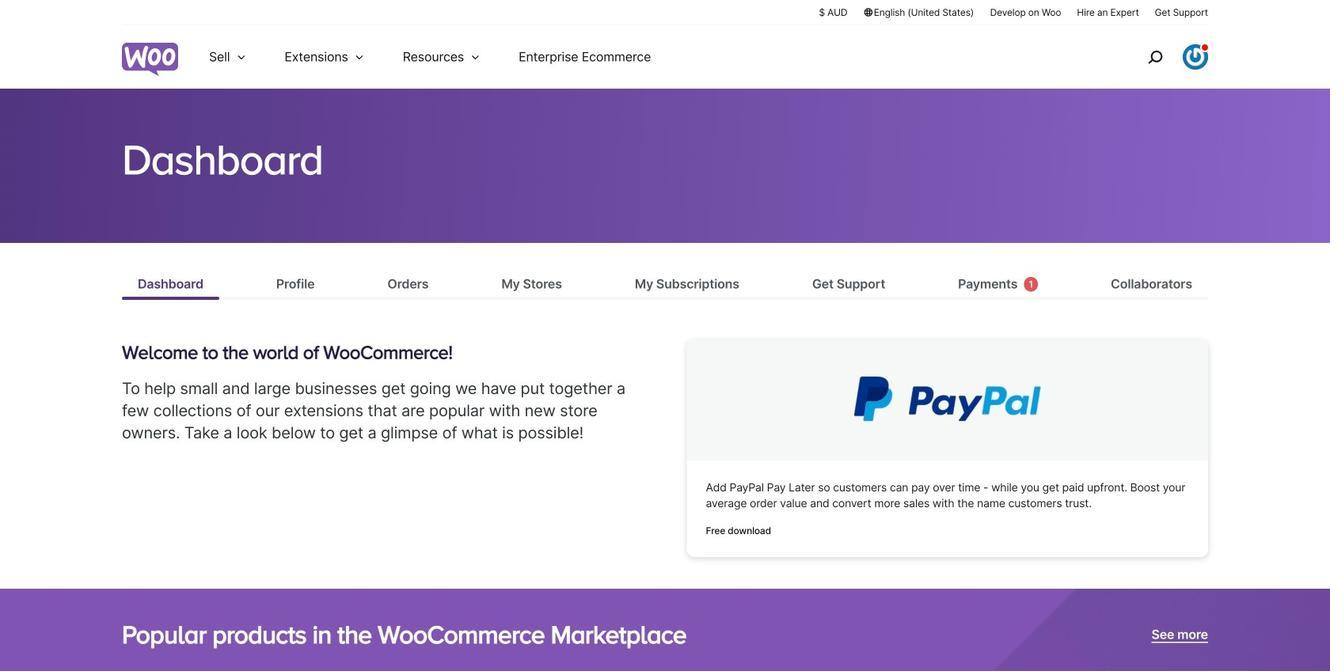 Task type: describe. For each thing, give the bounding box(es) containing it.
open account menu image
[[1183, 44, 1208, 70]]

search image
[[1142, 44, 1168, 70]]

service navigation menu element
[[1114, 31, 1208, 83]]



Task type: vqa. For each thing, say whether or not it's contained in the screenshot.
fifth 'option' from the bottom of the page
no



